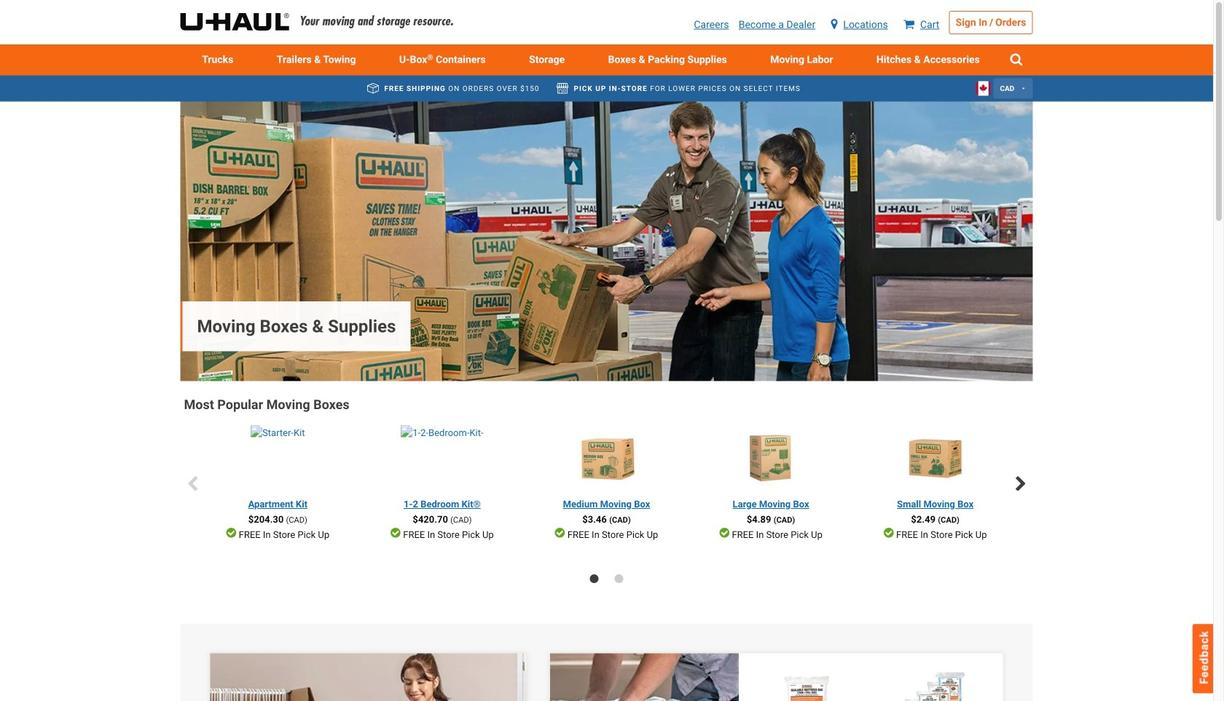 Task type: vqa. For each thing, say whether or not it's contained in the screenshot.
1 2 Bedroom Kit image
yes



Task type: locate. For each thing, give the bounding box(es) containing it.
people unloading bicycles from an suv's bike rack image
[[180, 102, 1033, 381]]

menu item
[[180, 44, 255, 75], [255, 44, 378, 75], [507, 44, 586, 75], [586, 44, 749, 75], [749, 44, 855, 75], [855, 44, 1002, 75]]

banner
[[0, 0, 1213, 75], [180, 102, 1033, 381], [209, 653, 593, 702], [550, 654, 763, 702]]

sealable mattress bags for moving image
[[775, 669, 839, 702]]

1 menu item from the left
[[180, 44, 255, 75]]

starter kit image
[[251, 426, 305, 490]]

menu
[[180, 44, 1033, 75]]

5 menu item from the left
[[749, 44, 855, 75]]

a man covering a mattress with a mattress bag image
[[550, 654, 763, 702]]

1 2 bedroom kit image
[[401, 426, 483, 490]]

woman unpacking items from moving boxes image
[[210, 654, 593, 702]]

mattress bag sets with handles for moving and storage image
[[903, 669, 967, 702]]



Task type: describe. For each thing, give the bounding box(es) containing it.
4 menu item from the left
[[586, 44, 749, 75]]

3 menu item from the left
[[507, 44, 586, 75]]

small moving box image
[[903, 426, 967, 490]]

large moving box image
[[739, 426, 803, 490]]

slide 1 image
[[590, 575, 599, 584]]

medium moving box image
[[575, 426, 639, 490]]

6 menu item from the left
[[855, 44, 1002, 75]]

pickup icon image
[[557, 83, 568, 94]]

slide 2 image
[[615, 575, 623, 584]]

shipping icon image
[[367, 83, 379, 94]]

2 menu item from the left
[[255, 44, 378, 75]]



